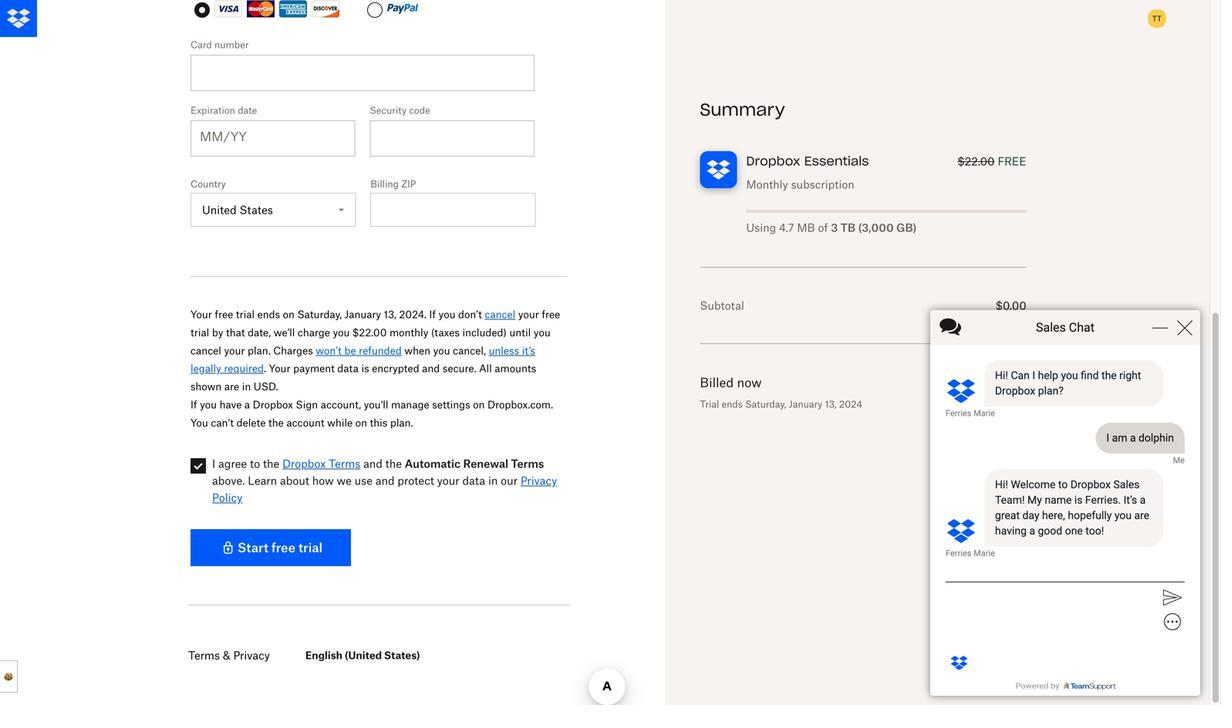 Task type: locate. For each thing, give the bounding box(es) containing it.
1 horizontal spatial plan.
[[390, 417, 413, 429]]

0 horizontal spatial plan.
[[248, 344, 271, 357]]

Billing ZIP text field
[[371, 193, 536, 227]]

and down when
[[422, 362, 440, 375]]

in
[[242, 381, 251, 393], [488, 474, 498, 487]]

you down shown
[[200, 399, 217, 411]]

terms up we
[[329, 457, 361, 470]]

1 vertical spatial cancel
[[191, 344, 221, 357]]

renewal
[[463, 457, 509, 470]]

0 horizontal spatial trial
[[191, 326, 209, 339]]

1 horizontal spatial january
[[789, 399, 823, 410]]

if
[[429, 308, 436, 321], [191, 399, 197, 411]]

2 vertical spatial on
[[356, 417, 367, 429]]

dropbox terms link
[[283, 457, 361, 470]]

$22.00 free
[[958, 155, 1027, 168]]

None radio
[[194, 2, 210, 18]]

1 vertical spatial privacy
[[234, 649, 270, 662]]

won't
[[316, 344, 342, 357]]

included)
[[463, 326, 507, 339]]

0 vertical spatial dropbox
[[747, 153, 801, 169]]

$22.00
[[958, 155, 995, 168], [353, 326, 387, 339]]

billing
[[371, 178, 399, 190]]

data inside i agree to the dropbox terms and the automatic renewal terms above. learn about how we use and protect your data in our
[[463, 474, 486, 487]]

you inside . your payment data is encrypted and secure. all amounts shown are in usd. if you have a dropbox sign account, you'll manage settings on dropbox.com. you can't delete the account while on this plan.
[[200, 399, 217, 411]]

0 vertical spatial data
[[338, 362, 359, 375]]

plan. down date, in the left top of the page
[[248, 344, 271, 357]]

terms up our
[[511, 457, 544, 470]]

data left is
[[338, 362, 359, 375]]

0 horizontal spatial $22.00
[[353, 326, 387, 339]]

start free trial button
[[191, 529, 351, 566]]

1 vertical spatial trial
[[191, 326, 209, 339]]

free for start
[[272, 540, 296, 555]]

1 vertical spatial 13,
[[825, 399, 837, 410]]

using
[[747, 221, 777, 234]]

1 horizontal spatial data
[[463, 474, 486, 487]]

0 vertical spatial privacy
[[521, 474, 557, 487]]

and
[[422, 362, 440, 375], [364, 457, 383, 470], [376, 474, 395, 487]]

if up you
[[191, 399, 197, 411]]

2 horizontal spatial free
[[542, 308, 561, 321]]

0 horizontal spatial your
[[224, 344, 245, 357]]

and for terms
[[364, 457, 383, 470]]

1 horizontal spatial saturday,
[[746, 399, 787, 410]]

option group
[[188, 0, 570, 38]]

dropbox.com.
[[488, 399, 553, 411]]

by
[[212, 326, 223, 339]]

gb)
[[897, 221, 917, 234]]

that
[[226, 326, 245, 339]]

1 horizontal spatial your
[[437, 474, 460, 487]]

0 horizontal spatial terms
[[188, 649, 220, 662]]

1 vertical spatial saturday,
[[746, 399, 787, 410]]

1 vertical spatial plan.
[[390, 417, 413, 429]]

ends inside the summary list
[[722, 399, 743, 410]]

legally
[[191, 362, 221, 375]]

0 vertical spatial trial
[[236, 308, 255, 321]]

in inside . your payment data is encrypted and secure. all amounts shown are in usd. if you have a dropbox sign account, you'll manage settings on dropbox.com. you can't delete the account while on this plan.
[[242, 381, 251, 393]]

the right 'delete'
[[269, 417, 284, 429]]

amounts
[[495, 362, 537, 375]]

trial right start on the bottom left of page
[[299, 540, 323, 555]]

1 horizontal spatial free
[[272, 540, 296, 555]]

cancel up legally
[[191, 344, 221, 357]]

1 vertical spatial your
[[269, 362, 291, 375]]

subscription
[[792, 178, 855, 191]]

zip
[[401, 178, 416, 190]]

now
[[737, 375, 762, 390]]

dropbox up about
[[283, 457, 326, 470]]

1 vertical spatial $22.00
[[353, 326, 387, 339]]

$22.00 up 'refunded'
[[353, 326, 387, 339]]

if right 2024.
[[429, 308, 436, 321]]

your up until
[[518, 308, 539, 321]]

your free trial ends on saturday, january 13, 2024. if you don't cancel
[[191, 308, 516, 321]]

your up by
[[191, 308, 212, 321]]

free up by
[[215, 308, 233, 321]]

1 vertical spatial dropbox
[[253, 399, 293, 411]]

0 horizontal spatial your
[[191, 308, 212, 321]]

privacy right &
[[234, 649, 270, 662]]

refunded
[[359, 344, 402, 357]]

english (united states)
[[306, 651, 420, 661]]

you
[[439, 308, 456, 321], [333, 326, 350, 339], [534, 326, 551, 339], [433, 344, 450, 357], [200, 399, 217, 411]]

privacy right our
[[521, 474, 557, 487]]

0 vertical spatial if
[[429, 308, 436, 321]]

in right are
[[242, 381, 251, 393]]

monthly
[[390, 326, 429, 339]]

visa image
[[215, 0, 242, 17]]

free right start on the bottom left of page
[[272, 540, 296, 555]]

1 horizontal spatial terms
[[329, 457, 361, 470]]

$22.00 inside your free trial by that date, we'll charge you $22.00 monthly (taxes included) until you cancel your plan. charges
[[353, 326, 387, 339]]

ends down billed now
[[722, 399, 743, 410]]

the right to
[[263, 457, 280, 470]]

you down (taxes
[[433, 344, 450, 357]]

cancel
[[485, 308, 516, 321], [191, 344, 221, 357]]

free
[[215, 308, 233, 321], [542, 308, 561, 321], [272, 540, 296, 555]]

0 vertical spatial saturday,
[[298, 308, 342, 321]]

1 horizontal spatial cancel
[[485, 308, 516, 321]]

1 vertical spatial data
[[463, 474, 486, 487]]

about
[[280, 474, 309, 487]]

your right .
[[269, 362, 291, 375]]

shown
[[191, 381, 222, 393]]

terms left &
[[188, 649, 220, 662]]

discover image
[[312, 0, 340, 17]]

usd.
[[254, 381, 278, 393]]

1 horizontal spatial 13,
[[825, 399, 837, 410]]

billed
[[700, 375, 734, 390]]

1 vertical spatial on
[[473, 399, 485, 411]]

and inside . your payment data is encrypted and secure. all amounts shown are in usd. if you have a dropbox sign account, you'll manage settings on dropbox.com. you can't delete the account while on this plan.
[[422, 362, 440, 375]]

january inside the summary list
[[789, 399, 823, 410]]

0 horizontal spatial 13,
[[384, 308, 397, 321]]

paypal image
[[387, 3, 418, 15]]

learn
[[248, 474, 277, 487]]

3
[[831, 221, 838, 234]]

&
[[223, 649, 231, 662]]

terms & privacy
[[188, 649, 270, 662]]

dropbox inside the summary list
[[747, 153, 801, 169]]

$0.00
[[996, 299, 1027, 312], [988, 375, 1027, 392]]

0 horizontal spatial privacy
[[234, 649, 270, 662]]

on left this
[[356, 417, 367, 429]]

our
[[501, 474, 518, 487]]

$22.00 left free on the top of page
[[958, 155, 995, 168]]

0 horizontal spatial if
[[191, 399, 197, 411]]

2 horizontal spatial trial
[[299, 540, 323, 555]]

saturday,
[[298, 308, 342, 321], [746, 399, 787, 410]]

privacy policy link
[[212, 474, 557, 504]]

trial ends saturday, january 13, 2024
[[700, 399, 863, 410]]

trial up that
[[236, 308, 255, 321]]

0 vertical spatial on
[[283, 308, 295, 321]]

trial for your free trial ends on saturday, january 13, 2024. if you don't cancel
[[236, 308, 255, 321]]

trial
[[236, 308, 255, 321], [191, 326, 209, 339], [299, 540, 323, 555]]

it's
[[522, 344, 536, 357]]

on right settings
[[473, 399, 485, 411]]

1 vertical spatial in
[[488, 474, 498, 487]]

0 horizontal spatial cancel
[[191, 344, 221, 357]]

we'll
[[274, 326, 295, 339]]

1 horizontal spatial your
[[269, 362, 291, 375]]

cancel,
[[453, 344, 486, 357]]

0 horizontal spatial free
[[215, 308, 233, 321]]

trial left by
[[191, 326, 209, 339]]

1 horizontal spatial on
[[356, 417, 367, 429]]

0 vertical spatial january
[[345, 308, 381, 321]]

on
[[283, 308, 295, 321], [473, 399, 485, 411], [356, 417, 367, 429]]

you'll
[[364, 399, 389, 411]]

secure.
[[443, 362, 477, 375]]

0 vertical spatial in
[[242, 381, 251, 393]]

free inside your free trial by that date, we'll charge you $22.00 monthly (taxes included) until you cancel your plan. charges
[[542, 308, 561, 321]]

0 vertical spatial and
[[422, 362, 440, 375]]

2 vertical spatial trial
[[299, 540, 323, 555]]

0 horizontal spatial in
[[242, 381, 251, 393]]

1 vertical spatial your
[[224, 344, 245, 357]]

your
[[518, 308, 539, 321], [224, 344, 245, 357], [437, 474, 460, 487]]

0 vertical spatial 13,
[[384, 308, 397, 321]]

how
[[312, 474, 334, 487]]

free
[[998, 155, 1027, 168]]

terms & privacy link
[[188, 644, 270, 667]]

if inside . your payment data is encrypted and secure. all amounts shown are in usd. if you have a dropbox sign account, you'll manage settings on dropbox.com. you can't delete the account while on this plan.
[[191, 399, 197, 411]]

billing zip
[[371, 178, 416, 190]]

plan. down the manage
[[390, 417, 413, 429]]

january up won't be refunded "link"
[[345, 308, 381, 321]]

trial inside start free trial button
[[299, 540, 323, 555]]

while
[[327, 417, 353, 429]]

1 horizontal spatial in
[[488, 474, 498, 487]]

1 vertical spatial january
[[789, 399, 823, 410]]

ends up date, in the left top of the page
[[258, 308, 280, 321]]

0 vertical spatial cancel
[[485, 308, 516, 321]]

your down automatic
[[437, 474, 460, 487]]

in inside i agree to the dropbox terms and the automatic renewal terms above. learn about how we use and protect your data in our
[[488, 474, 498, 487]]

and up use
[[364, 457, 383, 470]]

in left our
[[488, 474, 498, 487]]

1 horizontal spatial $22.00
[[958, 155, 995, 168]]

saturday, down now
[[746, 399, 787, 410]]

0 horizontal spatial saturday,
[[298, 308, 342, 321]]

0 horizontal spatial on
[[283, 308, 295, 321]]

january left 2024
[[789, 399, 823, 410]]

trial
[[700, 399, 720, 410]]

0 horizontal spatial data
[[338, 362, 359, 375]]

sign
[[296, 399, 318, 411]]

13,
[[384, 308, 397, 321], [825, 399, 837, 410]]

dropbox down usd.
[[253, 399, 293, 411]]

saturday, inside the summary list
[[746, 399, 787, 410]]

english (united states) button
[[301, 649, 425, 662]]

automatic
[[405, 457, 461, 470]]

0 vertical spatial $22.00
[[958, 155, 995, 168]]

on up we'll
[[283, 308, 295, 321]]

13, left 2024
[[825, 399, 837, 410]]

cancel up included)
[[485, 308, 516, 321]]

your down that
[[224, 344, 245, 357]]

1 vertical spatial ends
[[722, 399, 743, 410]]

13, left 2024.
[[384, 308, 397, 321]]

encrypted
[[372, 362, 420, 375]]

mastercard image
[[247, 0, 275, 17]]

don't
[[458, 308, 482, 321]]

free inside button
[[272, 540, 296, 555]]

trial inside your free trial by that date, we'll charge you $22.00 monthly (taxes included) until you cancel your plan. charges
[[191, 326, 209, 339]]

1 horizontal spatial trial
[[236, 308, 255, 321]]

cancel link
[[485, 308, 516, 321]]

2 horizontal spatial on
[[473, 399, 485, 411]]

required
[[224, 362, 264, 375]]

monthly subscription
[[747, 178, 855, 191]]

privacy
[[521, 474, 557, 487], [234, 649, 270, 662]]

2 vertical spatial your
[[437, 474, 460, 487]]

trial for your free trial by that date, we'll charge you $22.00 monthly (taxes included) until you cancel your plan. charges
[[191, 326, 209, 339]]

free right 'cancel' link
[[542, 308, 561, 321]]

your
[[191, 308, 212, 321], [269, 362, 291, 375]]

charges
[[273, 344, 313, 357]]

data down renewal
[[463, 474, 486, 487]]

saturday, up charge
[[298, 308, 342, 321]]

0 vertical spatial plan.
[[248, 344, 271, 357]]

account
[[287, 417, 325, 429]]

0 horizontal spatial ends
[[258, 308, 280, 321]]

and right use
[[376, 474, 395, 487]]

1 vertical spatial if
[[191, 399, 197, 411]]

1 horizontal spatial ends
[[722, 399, 743, 410]]

progress bar
[[747, 210, 1027, 213]]

(taxes
[[431, 326, 460, 339]]

1 horizontal spatial privacy
[[521, 474, 557, 487]]

2 vertical spatial dropbox
[[283, 457, 326, 470]]

1 vertical spatial and
[[364, 457, 383, 470]]

None radio
[[367, 2, 383, 18]]

dropbox up the monthly
[[747, 153, 801, 169]]

data inside . your payment data is encrypted and secure. all amounts shown are in usd. if you have a dropbox sign account, you'll manage settings on dropbox.com. you can't delete the account while on this plan.
[[338, 362, 359, 375]]

0 vertical spatial your
[[518, 308, 539, 321]]



Task type: vqa. For each thing, say whether or not it's contained in the screenshot.
Explore free features 153.15 KB of 2 GB
no



Task type: describe. For each thing, give the bounding box(es) containing it.
0 vertical spatial $0.00
[[996, 299, 1027, 312]]

2 horizontal spatial terms
[[511, 457, 544, 470]]

your inside i agree to the dropbox terms and the automatic renewal terms above. learn about how we use and protect your data in our
[[437, 474, 460, 487]]

0 vertical spatial ends
[[258, 308, 280, 321]]

1 horizontal spatial if
[[429, 308, 436, 321]]

we
[[337, 474, 352, 487]]

subtotal
[[700, 299, 745, 312]]

above.
[[212, 474, 245, 487]]

your inside . your payment data is encrypted and secure. all amounts shown are in usd. if you have a dropbox sign account, you'll manage settings on dropbox.com. you can't delete the account while on this plan.
[[269, 362, 291, 375]]

tt button
[[1145, 6, 1170, 31]]

2 vertical spatial and
[[376, 474, 395, 487]]

2 horizontal spatial your
[[518, 308, 539, 321]]

0 vertical spatial your
[[191, 308, 212, 321]]

i agree to the dropbox terms and the automatic renewal terms above. learn about how we use and protect your data in our
[[212, 457, 544, 487]]

use
[[355, 474, 373, 487]]

(united
[[345, 651, 382, 661]]

cancel inside your free trial by that date, we'll charge you $22.00 monthly (taxes included) until you cancel your plan. charges
[[191, 344, 221, 357]]

start free trial
[[238, 540, 323, 555]]

. your payment data is encrypted and secure. all amounts shown are in usd. if you have a dropbox sign account, you'll manage settings on dropbox.com. you can't delete the account while on this plan.
[[191, 362, 553, 429]]

protect
[[398, 474, 434, 487]]

4.7
[[779, 221, 794, 234]]

won't be refunded when you cancel,
[[316, 344, 489, 357]]

mb
[[797, 221, 816, 234]]

summary
[[700, 99, 786, 120]]

charge
[[298, 326, 330, 339]]

1 vertical spatial $0.00
[[988, 375, 1027, 392]]

is
[[362, 362, 369, 375]]

the up privacy policy "link"
[[386, 457, 402, 470]]

free for your
[[542, 308, 561, 321]]

to
[[250, 457, 260, 470]]

a
[[245, 399, 250, 411]]

delete
[[237, 417, 266, 429]]

0 horizontal spatial january
[[345, 308, 381, 321]]

of
[[818, 221, 828, 234]]

can't
[[211, 417, 234, 429]]

free for your
[[215, 308, 233, 321]]

you up be
[[333, 326, 350, 339]]

english
[[306, 651, 343, 661]]

manage
[[391, 399, 430, 411]]

privacy inside privacy policy
[[521, 474, 557, 487]]

policy
[[212, 491, 243, 504]]

progress bar inside the summary list
[[747, 210, 1027, 213]]

have
[[220, 399, 242, 411]]

account,
[[321, 399, 361, 411]]

be
[[345, 344, 356, 357]]

dropbox essentials
[[747, 153, 869, 169]]

trial for start free trial
[[299, 540, 323, 555]]

this
[[370, 417, 388, 429]]

tb
[[841, 221, 856, 234]]

unless it's legally required
[[191, 344, 536, 375]]

won't be refunded link
[[316, 344, 402, 357]]

essentials
[[805, 153, 869, 169]]

2024.
[[399, 308, 427, 321]]

are
[[224, 381, 239, 393]]

settings
[[432, 399, 471, 411]]

you up (taxes
[[439, 308, 456, 321]]

until
[[510, 326, 531, 339]]

(3,000
[[859, 221, 894, 234]]

billed now
[[700, 375, 762, 390]]

dropbox inside i agree to the dropbox terms and the automatic renewal terms above. learn about how we use and protect your data in our
[[283, 457, 326, 470]]

plan. inside . your payment data is encrypted and secure. all amounts shown are in usd. if you have a dropbox sign account, you'll manage settings on dropbox.com. you can't delete the account while on this plan.
[[390, 417, 413, 429]]

you right until
[[534, 326, 551, 339]]

summary list
[[700, 99, 1027, 412]]

country
[[191, 178, 226, 190]]

agree
[[218, 457, 247, 470]]

payment
[[293, 362, 335, 375]]

dropbox inside . your payment data is encrypted and secure. all amounts shown are in usd. if you have a dropbox sign account, you'll manage settings on dropbox.com. you can't delete the account while on this plan.
[[253, 399, 293, 411]]

unless
[[489, 344, 520, 357]]

and for encrypted
[[422, 362, 440, 375]]

13, inside the summary list
[[825, 399, 837, 410]]

start
[[238, 540, 269, 555]]

tt
[[1153, 14, 1162, 23]]

privacy policy
[[212, 474, 557, 504]]

states)
[[384, 651, 420, 661]]

$22.00 inside the summary list
[[958, 155, 995, 168]]

date,
[[248, 326, 271, 339]]

i
[[212, 457, 216, 470]]

when
[[405, 344, 431, 357]]

2024
[[840, 399, 863, 410]]

monthly
[[747, 178, 789, 191]]

the inside . your payment data is encrypted and secure. all amounts shown are in usd. if you have a dropbox sign account, you'll manage settings on dropbox.com. you can't delete the account while on this plan.
[[269, 417, 284, 429]]

all
[[479, 362, 492, 375]]

using 4.7 mb of 3 tb (3,000 gb)
[[747, 221, 917, 234]]

.
[[264, 362, 266, 375]]

you
[[191, 417, 208, 429]]

plan. inside your free trial by that date, we'll charge you $22.00 monthly (taxes included) until you cancel your plan. charges
[[248, 344, 271, 357]]

amex image
[[279, 0, 307, 17]]

unless it's legally required link
[[191, 344, 536, 375]]



